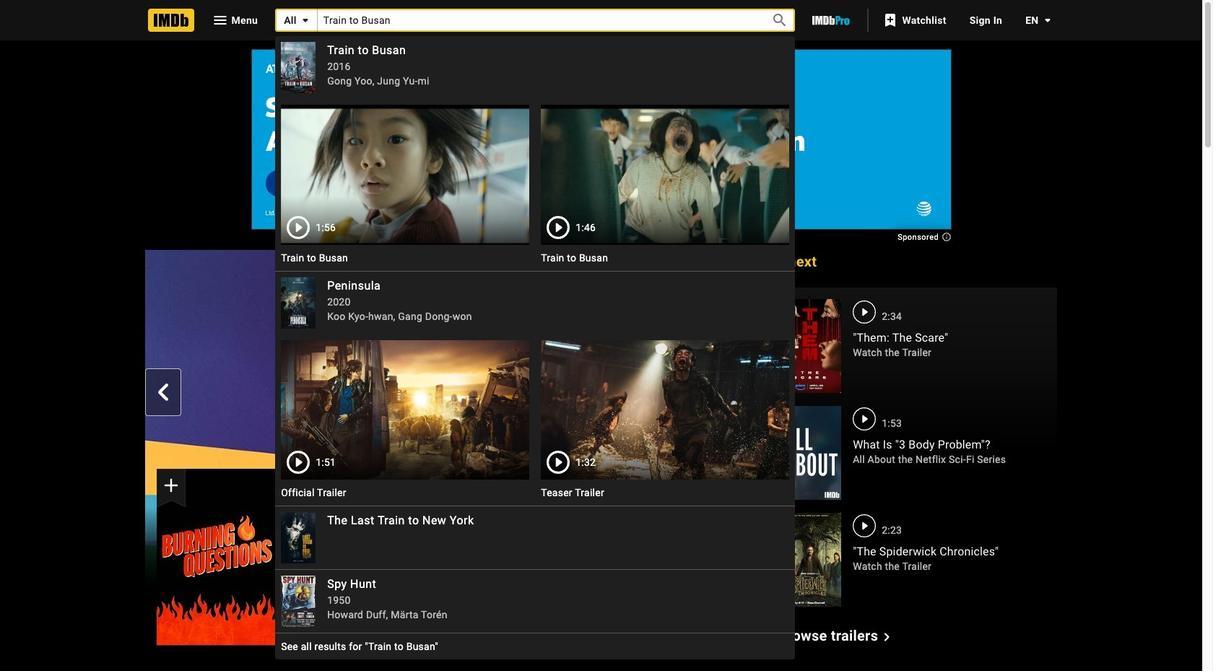 Task type: locate. For each thing, give the bounding box(es) containing it.
group
[[281, 105, 530, 245], [541, 105, 790, 245], [145, 250, 758, 646], [281, 340, 530, 480], [541, 340, 790, 480], [156, 469, 276, 646]]

the spiderwick chronicles image
[[778, 513, 842, 607]]

train to busan image
[[281, 42, 316, 93], [281, 105, 530, 245], [541, 105, 790, 245]]

official trailer image
[[281, 340, 530, 480]]

None search field
[[275, 9, 796, 660]]

them image
[[778, 299, 842, 393]]

0 horizontal spatial arrow drop down image
[[297, 12, 314, 29]]

menu image
[[211, 12, 229, 29]]

chevron right image
[[879, 628, 896, 646]]

watchlist image
[[882, 12, 900, 29]]

get fight-ready with the 'road house' cast image
[[145, 250, 758, 595]]

arrow drop down image
[[297, 12, 314, 29], [1039, 12, 1057, 29]]

teaser trailer image
[[541, 340, 790, 480]]

burning questions with 'road house': how the cast got fight-ready image
[[156, 469, 276, 646], [156, 469, 276, 645]]

Search IMDb text field
[[318, 9, 755, 32]]

None field
[[275, 9, 796, 660]]

option
[[275, 633, 796, 660]]

spy hunt image
[[281, 576, 316, 627]]

home image
[[148, 9, 194, 32]]

submit search image
[[771, 12, 789, 29]]

get fight-ready with the 'road house' cast element
[[145, 250, 758, 646]]

list box
[[275, 36, 796, 660]]

1 horizontal spatial arrow drop down image
[[1039, 12, 1057, 29]]



Task type: describe. For each thing, give the bounding box(es) containing it.
all about 3 body problem image
[[778, 406, 842, 500]]

peninsula image
[[281, 277, 316, 328]]

the last train to new york image
[[281, 512, 316, 564]]

2 arrow drop down image from the left
[[1039, 12, 1057, 29]]

chevron right inline image
[[731, 384, 749, 401]]

1 arrow drop down image from the left
[[297, 12, 314, 29]]

chevron left inline image
[[154, 384, 172, 401]]



Task type: vqa. For each thing, say whether or not it's contained in the screenshot.
main content
no



